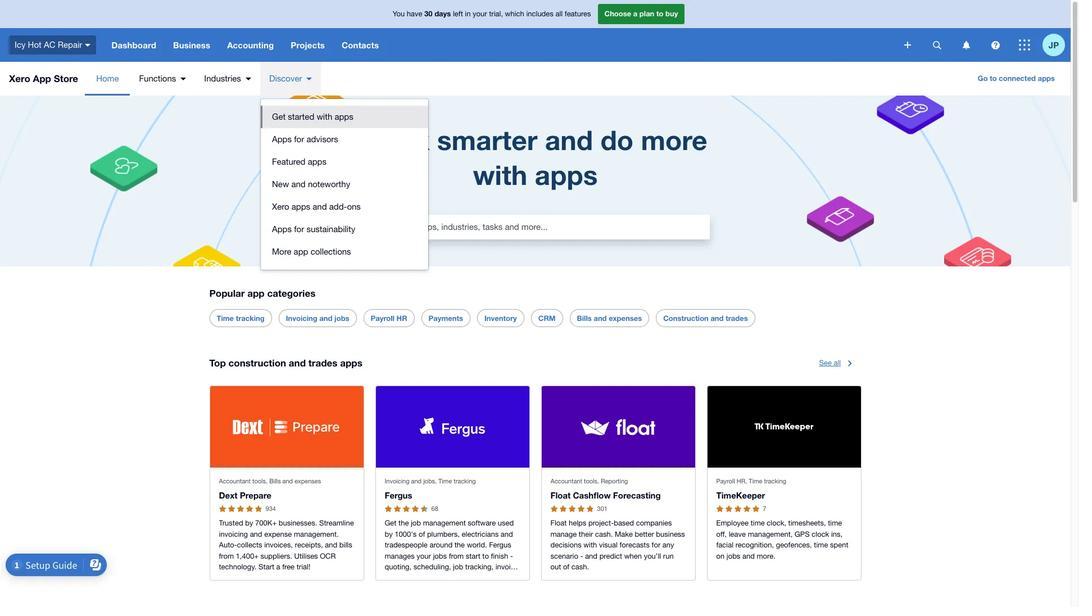 Task type: describe. For each thing, give the bounding box(es) containing it.
1 horizontal spatial -
[[510, 552, 513, 560]]

float inside accountant tools, reporting float cashflow forecasting
[[551, 490, 571, 500]]

and inside button
[[594, 314, 607, 323]]

time inside payroll hr, time tracking timekeeper
[[749, 478, 762, 485]]

and inside work smarter and do more with apps
[[545, 124, 593, 156]]

fergus link
[[385, 490, 412, 500]]

apps down invoicing and jobs button
[[340, 357, 362, 369]]

days
[[435, 9, 451, 18]]

businesses.
[[279, 519, 317, 528]]

fergus inside get the job management software used by 1000's of plumbers, electricians and tradespeople around the world. fergus manages your jobs from start to finish - quoting, scheduling, job tracking, invoic ing - and integrates with xero to give you a 360 view of how your business is performing.
[[489, 541, 511, 549]]

leave
[[729, 530, 746, 538]]

collects
[[237, 541, 262, 549]]

934
[[266, 505, 276, 512]]

0 vertical spatial cash.
[[595, 530, 613, 538]]

inventory button
[[485, 310, 517, 327]]

streamline
[[319, 519, 354, 528]]

invoicing
[[219, 530, 248, 538]]

0 horizontal spatial job
[[411, 519, 421, 528]]

bills
[[339, 541, 352, 549]]

go to connected apps
[[978, 74, 1055, 83]]

management.
[[294, 530, 339, 538]]

with inside work smarter and do more with apps
[[473, 159, 527, 191]]

to left give
[[483, 574, 489, 582]]

add-
[[329, 202, 347, 211]]

contacts
[[342, 40, 379, 50]]

get for get the job management software used by 1000's of plumbers, electricians and tradespeople around the world. fergus manages your jobs from start to finish - quoting, scheduling, job tracking, invoic ing - and integrates with xero to give you a 360 view of how your business is performing.
[[385, 519, 397, 528]]

employee
[[716, 519, 749, 528]]

invoicing for invoicing and jobs, time tracking fergus
[[385, 478, 410, 485]]

includes
[[526, 10, 554, 18]]

dext prepare link
[[219, 490, 271, 500]]

xero apps and add-ons button
[[261, 196, 428, 218]]

apps inside work smarter and do more with apps
[[535, 159, 598, 191]]

functions
[[139, 74, 176, 83]]

you
[[393, 10, 405, 18]]

make
[[615, 530, 633, 538]]

auto-
[[219, 541, 237, 549]]

based
[[614, 519, 634, 528]]

ing
[[385, 574, 395, 582]]

gps
[[795, 530, 810, 538]]

to left buy
[[657, 9, 664, 18]]

better
[[635, 530, 654, 538]]

to right start in the left of the page
[[482, 552, 489, 560]]

spent
[[830, 541, 849, 549]]

app for categories
[[247, 287, 265, 299]]

plumbers,
[[427, 530, 460, 538]]

you'll
[[644, 552, 661, 560]]

payroll for payroll hr
[[371, 314, 395, 323]]

in
[[465, 10, 471, 18]]

technology.
[[219, 563, 257, 571]]

started
[[288, 112, 314, 121]]

and inside float helps project-based companies manage their cash. make better business decisions with visual forecasts for any scenario - and predict when you'll run out of cash.
[[585, 552, 598, 560]]

of inside float helps project-based companies manage their cash. make better business decisions with visual forecasts for any scenario - and predict when you'll run out of cash.
[[563, 563, 570, 571]]

time inside button
[[217, 314, 234, 323]]

banner containing jp
[[0, 0, 1071, 62]]

facial
[[716, 541, 734, 549]]

performing.
[[385, 596, 422, 604]]

app
[[33, 73, 51, 84]]

timekeeper
[[716, 490, 765, 500]]

get the job management software used by 1000's of plumbers, electricians and tradespeople around the world. fergus manages your jobs from start to finish - quoting, scheduling, job tracking, invoic ing - and integrates with xero to give you a 360 view of how your business is performing.
[[385, 519, 519, 604]]

by inside get the job management software used by 1000's of plumbers, electricians and tradespeople around the world. fergus manages your jobs from start to finish - quoting, scheduling, job tracking, invoic ing - and integrates with xero to give you a 360 view of how your business is performing.
[[385, 530, 393, 538]]

you have 30 days left in your trial, which includes all features
[[393, 9, 591, 18]]

float helps project-based companies manage their cash. make better business decisions with visual forecasts for any scenario - and predict when you'll run out of cash.
[[551, 519, 685, 571]]

menu containing home
[[85, 62, 321, 96]]

popular app categories
[[209, 287, 316, 299]]

forecasts
[[620, 541, 650, 549]]

business
[[173, 40, 210, 50]]

apps for advisors button
[[261, 128, 428, 151]]

tracking inside time tracking button
[[236, 314, 265, 323]]

for for sustainability
[[294, 224, 304, 234]]

any
[[663, 541, 674, 549]]

ons
[[347, 202, 361, 211]]

featured apps
[[272, 157, 327, 166]]

all inside see all link
[[834, 359, 841, 367]]

list box containing get started with apps
[[261, 99, 428, 270]]

jobs inside invoicing and jobs button
[[335, 314, 349, 323]]

Work smarter and do more with apps search field
[[0, 96, 1071, 266]]

time inside invoicing and jobs, time tracking fergus
[[438, 478, 452, 485]]

invoicing and jobs button
[[286, 310, 349, 327]]

world.
[[467, 541, 487, 549]]

2 horizontal spatial svg image
[[1019, 39, 1030, 51]]

invoic
[[496, 563, 518, 571]]

and inside accountant tools, bills and expenses dext prepare
[[282, 478, 293, 485]]

construction and trades button
[[663, 310, 748, 327]]

bills inside button
[[577, 314, 592, 323]]

2 horizontal spatial svg image
[[963, 41, 970, 49]]

a inside trusted by 700k+ businesses. streamline invoicing and expense management. auto-collects invoices, receipts, and bills from 1,400+ suppliers. utilises ocr technology. start a free trial!
[[276, 563, 280, 571]]

apps for sustainability
[[272, 224, 355, 234]]

crm button
[[538, 310, 556, 327]]

integrates
[[416, 574, 448, 582]]

business inside get the job management software used by 1000's of plumbers, electricians and tradespeople around the world. fergus manages your jobs from start to finish - quoting, scheduling, job tracking, invoic ing - and integrates with xero to give you a 360 view of how your business is performing.
[[462, 585, 491, 593]]

top
[[209, 357, 226, 369]]

xero for xero app store
[[9, 73, 30, 84]]

xero apps and add-ons
[[272, 202, 361, 211]]

bills and expenses
[[577, 314, 642, 323]]

all inside you have 30 days left in your trial, which includes all features
[[556, 10, 563, 18]]

how
[[430, 585, 444, 593]]

svg image inside icy hot ac repair popup button
[[85, 44, 91, 47]]

management
[[423, 519, 466, 528]]

prepare
[[240, 490, 271, 500]]

2 vertical spatial your
[[446, 585, 460, 593]]

from inside trusted by 700k+ businesses. streamline invoicing and expense management. auto-collects invoices, receipts, and bills from 1,400+ suppliers. utilises ocr technology. start a free trial!
[[219, 552, 234, 560]]

off,
[[716, 530, 727, 538]]

work smarter and do more with apps
[[363, 124, 708, 191]]

construction
[[663, 314, 709, 323]]

more
[[272, 247, 291, 256]]

xero inside get the job management software used by 1000's of plumbers, electricians and tradespeople around the world. fergus manages your jobs from start to finish - quoting, scheduling, job tracking, invoic ing - and integrates with xero to give you a 360 view of how your business is performing.
[[466, 574, 481, 582]]

advisors
[[307, 134, 338, 144]]

construction and trades
[[663, 314, 748, 323]]

with inside button
[[317, 112, 332, 121]]

your inside you have 30 days left in your trial, which includes all features
[[473, 10, 487, 18]]

on
[[716, 552, 725, 560]]

tools, for and
[[252, 478, 268, 485]]

by inside trusted by 700k+ businesses. streamline invoicing and expense management. auto-collects invoices, receipts, and bills from 1,400+ suppliers. utilises ocr technology. start a free trial!
[[245, 519, 253, 528]]

jobs inside get the job management software used by 1000's of plumbers, electricians and tradespeople around the world. fergus manages your jobs from start to finish - quoting, scheduling, job tracking, invoic ing - and integrates with xero to give you a 360 view of how your business is performing.
[[433, 552, 447, 560]]

payments
[[429, 314, 463, 323]]

1 horizontal spatial job
[[453, 563, 463, 571]]

ocr
[[320, 552, 336, 560]]

sustainability
[[307, 224, 355, 234]]

see
[[819, 359, 832, 367]]

jobs,
[[423, 478, 437, 485]]

expenses inside accountant tools, bills and expenses dext prepare
[[295, 478, 321, 485]]

jp
[[1049, 40, 1059, 50]]

categories
[[267, 287, 316, 299]]

for for advisors
[[294, 134, 304, 144]]

apps down new and noteworthy at the left of page
[[292, 202, 310, 211]]

apps inside button
[[335, 112, 353, 121]]

accounting
[[227, 40, 274, 50]]

electricians
[[462, 530, 499, 538]]

and inside invoicing and jobs, time tracking fergus
[[411, 478, 422, 485]]

360
[[391, 585, 403, 593]]

trial,
[[489, 10, 503, 18]]

quoting,
[[385, 563, 412, 571]]

buy
[[666, 9, 678, 18]]



Task type: vqa. For each thing, say whether or not it's contained in the screenshot.


Task type: locate. For each thing, give the bounding box(es) containing it.
0 vertical spatial business
[[656, 530, 685, 538]]

float cashflow forecasting link
[[551, 490, 661, 500]]

jobs right on
[[727, 552, 741, 560]]

for inside float helps project-based companies manage their cash. make better business decisions with visual forecasts for any scenario - and predict when you'll run out of cash.
[[652, 541, 661, 549]]

to right go
[[990, 74, 997, 83]]

payroll left hr at the bottom left
[[371, 314, 395, 323]]

timekeeper app logo image
[[750, 418, 819, 437]]

1 vertical spatial float
[[551, 519, 567, 528]]

0 horizontal spatial -
[[397, 574, 400, 582]]

do
[[601, 124, 634, 156]]

0 horizontal spatial get
[[272, 112, 286, 121]]

tracking,
[[465, 563, 494, 571]]

all left features on the top of the page
[[556, 10, 563, 18]]

2 vertical spatial of
[[422, 585, 428, 593]]

svg image left jp
[[1019, 39, 1030, 51]]

1 from from the left
[[219, 552, 234, 560]]

accountant up cashflow
[[551, 478, 582, 485]]

repair
[[58, 40, 82, 49]]

time down 7 on the right bottom of the page
[[751, 519, 765, 528]]

work
[[363, 124, 430, 156]]

jobs down around
[[433, 552, 447, 560]]

for up more app collections
[[294, 224, 304, 234]]

0 vertical spatial xero
[[9, 73, 30, 84]]

your up scheduling,
[[417, 552, 431, 560]]

apps up apps for advisors "button"
[[335, 112, 353, 121]]

2 vertical spatial xero
[[466, 574, 481, 582]]

geofences,
[[776, 541, 812, 549]]

helps
[[569, 519, 586, 528]]

cash. down scenario
[[572, 563, 589, 571]]

expenses inside button
[[609, 314, 642, 323]]

dashboard link
[[103, 28, 165, 62]]

0 vertical spatial apps
[[272, 134, 292, 144]]

ac
[[44, 40, 55, 49]]

discover
[[269, 74, 302, 83]]

you
[[507, 574, 519, 582]]

the
[[399, 519, 409, 528], [455, 541, 465, 549]]

0 vertical spatial your
[[473, 10, 487, 18]]

2 horizontal spatial tracking
[[764, 478, 786, 485]]

invoicing up fergus link on the bottom
[[385, 478, 410, 485]]

with up advisors
[[317, 112, 332, 121]]

from
[[219, 552, 234, 560], [449, 552, 464, 560]]

0 horizontal spatial xero
[[9, 73, 30, 84]]

for up you'll at the right
[[652, 541, 661, 549]]

1 vertical spatial your
[[417, 552, 431, 560]]

dext prepare logo image
[[233, 418, 340, 436]]

contacts button
[[333, 28, 387, 62]]

0 horizontal spatial all
[[556, 10, 563, 18]]

cash. down project-
[[595, 530, 613, 538]]

trusted by 700k+ businesses. streamline invoicing and expense management. auto-collects invoices, receipts, and bills from 1,400+ suppliers. utilises ocr technology. start a free trial!
[[219, 519, 354, 571]]

0 horizontal spatial bills
[[269, 478, 281, 485]]

tracking down popular app categories
[[236, 314, 265, 323]]

a left free
[[276, 563, 280, 571]]

1 vertical spatial the
[[455, 541, 465, 549]]

menu
[[85, 62, 321, 96]]

with inside float helps project-based companies manage their cash. make better business decisions with visual forecasts for any scenario - and predict when you'll run out of cash.
[[584, 541, 597, 549]]

clock
[[812, 530, 829, 538]]

0 horizontal spatial svg image
[[904, 42, 911, 48]]

get started with apps
[[272, 112, 353, 121]]

navigation inside banner
[[103, 28, 897, 62]]

1 horizontal spatial xero
[[272, 202, 289, 211]]

0 horizontal spatial invoicing
[[286, 314, 317, 323]]

the up '1000's'
[[399, 519, 409, 528]]

0 horizontal spatial time
[[217, 314, 234, 323]]

xero
[[9, 73, 30, 84], [272, 202, 289, 211], [466, 574, 481, 582]]

functions button
[[130, 62, 195, 96]]

1 horizontal spatial a
[[385, 585, 389, 593]]

job
[[411, 519, 421, 528], [453, 563, 463, 571]]

tracking right jobs,
[[454, 478, 476, 485]]

1 vertical spatial all
[[834, 359, 841, 367]]

time right jobs,
[[438, 478, 452, 485]]

30
[[424, 9, 433, 18]]

payroll inside button
[[371, 314, 395, 323]]

fergus
[[385, 490, 412, 500], [489, 541, 511, 549]]

1 vertical spatial by
[[385, 530, 393, 538]]

left
[[453, 10, 463, 18]]

1 vertical spatial for
[[294, 224, 304, 234]]

trades right construction
[[726, 314, 748, 323]]

crm
[[538, 314, 556, 323]]

jp button
[[1043, 28, 1071, 62]]

0 horizontal spatial trades
[[308, 357, 338, 369]]

0 horizontal spatial the
[[399, 519, 409, 528]]

2 float from the top
[[551, 519, 567, 528]]

dashboard
[[111, 40, 156, 50]]

float up manage
[[551, 519, 567, 528]]

0 horizontal spatial accountant
[[219, 478, 251, 485]]

0 horizontal spatial cash.
[[572, 563, 589, 571]]

1 horizontal spatial the
[[455, 541, 465, 549]]

1 horizontal spatial tracking
[[454, 478, 476, 485]]

with down "smarter"
[[473, 159, 527, 191]]

- right scenario
[[580, 552, 583, 560]]

by left '1000's'
[[385, 530, 393, 538]]

app right popular
[[247, 287, 265, 299]]

2 from from the left
[[449, 552, 464, 560]]

get inside button
[[272, 112, 286, 121]]

svg image up go to connected apps
[[991, 41, 1000, 49]]

time down clock
[[814, 541, 828, 549]]

time
[[217, 314, 234, 323], [438, 478, 452, 485], [749, 478, 762, 485]]

job left tracking,
[[453, 563, 463, 571]]

a inside get the job management software used by 1000's of plumbers, electricians and tradespeople around the world. fergus manages your jobs from start to finish - quoting, scheduling, job tracking, invoic ing - and integrates with xero to give you a 360 view of how your business is performing.
[[385, 585, 389, 593]]

from inside get the job management software used by 1000's of plumbers, electricians and tradespeople around the world. fergus manages your jobs from start to finish - quoting, scheduling, job tracking, invoic ing - and integrates with xero to give you a 360 view of how your business is performing.
[[449, 552, 464, 560]]

their
[[579, 530, 593, 538]]

accountant up dext
[[219, 478, 251, 485]]

payroll for payroll hr, time tracking timekeeper
[[716, 478, 735, 485]]

accountant inside accountant tools, reporting float cashflow forecasting
[[551, 478, 582, 485]]

1 horizontal spatial trades
[[726, 314, 748, 323]]

your right in
[[473, 10, 487, 18]]

1 horizontal spatial fergus
[[489, 541, 511, 549]]

get for get started with apps
[[272, 112, 286, 121]]

job up '1000's'
[[411, 519, 421, 528]]

0 vertical spatial the
[[399, 519, 409, 528]]

list box
[[261, 99, 428, 270]]

time right hr,
[[749, 478, 762, 485]]

0 horizontal spatial a
[[276, 563, 280, 571]]

tools, for float
[[584, 478, 599, 485]]

1 vertical spatial bills
[[269, 478, 281, 485]]

companies
[[636, 519, 672, 528]]

more app collections button
[[261, 241, 428, 263]]

ins,
[[831, 530, 843, 538]]

2 tools, from the left
[[584, 478, 599, 485]]

-
[[510, 552, 513, 560], [580, 552, 583, 560], [397, 574, 400, 582]]

svg image
[[1019, 39, 1030, 51], [991, 41, 1000, 49], [85, 44, 91, 47]]

2 horizontal spatial -
[[580, 552, 583, 560]]

1 horizontal spatial cash.
[[595, 530, 613, 538]]

0 vertical spatial invoicing
[[286, 314, 317, 323]]

invoicing
[[286, 314, 317, 323], [385, 478, 410, 485]]

time tracking button
[[217, 310, 265, 327]]

0 vertical spatial trades
[[726, 314, 748, 323]]

0 vertical spatial payroll
[[371, 314, 395, 323]]

app for collections
[[294, 247, 308, 256]]

have
[[407, 10, 422, 18]]

1 vertical spatial of
[[563, 563, 570, 571]]

apps inside "button"
[[272, 134, 292, 144]]

payments button
[[429, 310, 463, 327]]

1 horizontal spatial from
[[449, 552, 464, 560]]

float inside float helps project-based companies manage their cash. make better business decisions with visual forecasts for any scenario - and predict when you'll run out of cash.
[[551, 519, 567, 528]]

- right ing
[[397, 574, 400, 582]]

tools, inside accountant tools, bills and expenses dext prepare
[[252, 478, 268, 485]]

1 horizontal spatial all
[[834, 359, 841, 367]]

invoicing for invoicing and jobs
[[286, 314, 317, 323]]

1 vertical spatial expenses
[[295, 478, 321, 485]]

hr,
[[737, 478, 747, 485]]

time down popular
[[217, 314, 234, 323]]

- inside float helps project-based companies manage their cash. make better business decisions with visual forecasts for any scenario - and predict when you'll run out of cash.
[[580, 552, 583, 560]]

tracking inside invoicing and jobs, time tracking fergus
[[454, 478, 476, 485]]

tools, up prepare
[[252, 478, 268, 485]]

all
[[556, 10, 563, 18], [834, 359, 841, 367]]

decisions
[[551, 541, 582, 549]]

your right how
[[446, 585, 460, 593]]

xero down new
[[272, 202, 289, 211]]

forecasting
[[613, 490, 661, 500]]

accountant for dext prepare
[[219, 478, 251, 485]]

see all
[[819, 359, 841, 367]]

1 float from the top
[[551, 490, 571, 500]]

for
[[294, 134, 304, 144], [294, 224, 304, 234], [652, 541, 661, 549]]

for inside apps for sustainability button
[[294, 224, 304, 234]]

invoicing and jobs
[[286, 314, 349, 323]]

301
[[597, 505, 608, 512]]

2 horizontal spatial a
[[633, 9, 638, 18]]

trial!
[[297, 563, 310, 571]]

with down their
[[584, 541, 597, 549]]

1 horizontal spatial time
[[438, 478, 452, 485]]

1 horizontal spatial bills
[[577, 314, 592, 323]]

apps for apps for sustainability
[[272, 224, 292, 234]]

a left plan
[[633, 9, 638, 18]]

suppliers.
[[261, 552, 292, 560]]

1 horizontal spatial accountant
[[551, 478, 582, 485]]

0 vertical spatial float
[[551, 490, 571, 500]]

tracking up 7 on the right bottom of the page
[[764, 478, 786, 485]]

payroll hr
[[371, 314, 407, 323]]

timekeeper link
[[716, 490, 765, 500]]

new and noteworthy
[[272, 179, 350, 189]]

1 vertical spatial fergus
[[489, 541, 511, 549]]

0 horizontal spatial tools,
[[252, 478, 268, 485]]

more.
[[757, 552, 776, 560]]

1 vertical spatial xero
[[272, 202, 289, 211]]

1 horizontal spatial get
[[385, 519, 397, 528]]

of left how
[[422, 585, 428, 593]]

payroll left hr,
[[716, 478, 735, 485]]

xero for xero apps and add-ons
[[272, 202, 289, 211]]

see all link
[[819, 354, 861, 372]]

1 vertical spatial business
[[462, 585, 491, 593]]

jobs inside employee time clock, timesheets, time off, leave management, gps clock ins, facial recognition, geofences, time spent on jobs and more.
[[727, 552, 741, 560]]

by left 700k+
[[245, 519, 253, 528]]

Search apps, industries, tasks and more... field
[[388, 216, 709, 238]]

1 horizontal spatial invoicing
[[385, 478, 410, 485]]

bills inside accountant tools, bills and expenses dext prepare
[[269, 478, 281, 485]]

get up '1000's'
[[385, 519, 397, 528]]

1 accountant from the left
[[219, 478, 251, 485]]

fergus up '1000's'
[[385, 490, 412, 500]]

tracking inside payroll hr, time tracking timekeeper
[[764, 478, 786, 485]]

float left cashflow
[[551, 490, 571, 500]]

trades inside button
[[726, 314, 748, 323]]

with
[[317, 112, 332, 121], [473, 159, 527, 191], [584, 541, 597, 549], [450, 574, 464, 582]]

dext
[[219, 490, 238, 500]]

0 horizontal spatial by
[[245, 519, 253, 528]]

1 horizontal spatial expenses
[[609, 314, 642, 323]]

apps up featured
[[272, 134, 292, 144]]

business inside float helps project-based companies manage their cash. make better business decisions with visual forecasts for any scenario - and predict when you'll run out of cash.
[[656, 530, 685, 538]]

jobs left payroll hr
[[335, 314, 349, 323]]

1 horizontal spatial business
[[656, 530, 685, 538]]

from down auto- at the left
[[219, 552, 234, 560]]

xero left app
[[9, 73, 30, 84]]

industries button
[[195, 62, 260, 96]]

0 vertical spatial expenses
[[609, 314, 642, 323]]

0 horizontal spatial your
[[417, 552, 431, 560]]

1 apps from the top
[[272, 134, 292, 144]]

1 vertical spatial invoicing
[[385, 478, 410, 485]]

apps up more on the left top
[[272, 224, 292, 234]]

popular
[[209, 287, 245, 299]]

1 vertical spatial payroll
[[716, 478, 735, 485]]

all right see
[[834, 359, 841, 367]]

finish
[[491, 552, 508, 560]]

accounting button
[[219, 28, 282, 62]]

xero inside xero apps and add-ons button
[[272, 202, 289, 211]]

1,400+
[[236, 552, 259, 560]]

fergus app logo image
[[420, 418, 485, 437]]

1 horizontal spatial app
[[294, 247, 308, 256]]

noteworthy
[[308, 179, 350, 189]]

payroll
[[371, 314, 395, 323], [716, 478, 735, 485]]

0 horizontal spatial expenses
[[295, 478, 321, 485]]

collections
[[311, 247, 351, 256]]

0 vertical spatial all
[[556, 10, 563, 18]]

a left 360
[[385, 585, 389, 593]]

group
[[261, 99, 428, 270]]

app
[[294, 247, 308, 256], [247, 287, 265, 299]]

tools, inside accountant tools, reporting float cashflow forecasting
[[584, 478, 599, 485]]

your
[[473, 10, 487, 18], [417, 552, 431, 560], [446, 585, 460, 593]]

with right integrates
[[450, 574, 464, 582]]

1 vertical spatial apps
[[272, 224, 292, 234]]

1 horizontal spatial jobs
[[433, 552, 447, 560]]

business left the is
[[462, 585, 491, 593]]

industries
[[204, 74, 241, 83]]

- right finish
[[510, 552, 513, 560]]

2 horizontal spatial jobs
[[727, 552, 741, 560]]

get inside get the job management software used by 1000's of plumbers, electricians and tradespeople around the world. fergus manages your jobs from start to finish - quoting, scheduling, job tracking, invoic ing - and integrates with xero to give you a 360 view of how your business is performing.
[[385, 519, 397, 528]]

accountant for float cashflow forecasting
[[551, 478, 582, 485]]

the left world.
[[455, 541, 465, 549]]

1 horizontal spatial by
[[385, 530, 393, 538]]

fergus inside invoicing and jobs, time tracking fergus
[[385, 490, 412, 500]]

1 horizontal spatial svg image
[[991, 41, 1000, 49]]

app right more on the left top
[[294, 247, 308, 256]]

apps up search apps, industries, tasks and more... field
[[535, 159, 598, 191]]

2 accountant from the left
[[551, 478, 582, 485]]

from left start in the left of the page
[[449, 552, 464, 560]]

0 vertical spatial bills
[[577, 314, 592, 323]]

trades
[[726, 314, 748, 323], [308, 357, 338, 369]]

apps right "connected"
[[1038, 74, 1055, 83]]

1 vertical spatial app
[[247, 287, 265, 299]]

payroll inside payroll hr, time tracking timekeeper
[[716, 478, 735, 485]]

0 vertical spatial fergus
[[385, 490, 412, 500]]

with inside get the job management software used by 1000's of plumbers, electricians and tradespeople around the world. fergus manages your jobs from start to finish - quoting, scheduling, job tracking, invoic ing - and integrates with xero to give you a 360 view of how your business is performing.
[[450, 574, 464, 582]]

tools,
[[252, 478, 268, 485], [584, 478, 599, 485]]

time up ins,
[[828, 519, 842, 528]]

apps inside button
[[272, 224, 292, 234]]

0 vertical spatial of
[[419, 530, 425, 538]]

0 vertical spatial get
[[272, 112, 286, 121]]

2 vertical spatial for
[[652, 541, 661, 549]]

choose
[[605, 9, 631, 18]]

0 horizontal spatial jobs
[[335, 314, 349, 323]]

navigation
[[103, 28, 897, 62]]

tools, up cashflow
[[584, 478, 599, 485]]

1 vertical spatial trades
[[308, 357, 338, 369]]

invoicing inside invoicing and jobs, time tracking fergus
[[385, 478, 410, 485]]

1 horizontal spatial svg image
[[933, 41, 941, 49]]

0 horizontal spatial app
[[247, 287, 265, 299]]

1 tools, from the left
[[252, 478, 268, 485]]

navigation containing dashboard
[[103, 28, 897, 62]]

trades down invoicing and jobs button
[[308, 357, 338, 369]]

free
[[282, 563, 295, 571]]

svg image
[[933, 41, 941, 49], [963, 41, 970, 49], [904, 42, 911, 48]]

2 apps from the top
[[272, 224, 292, 234]]

2 horizontal spatial time
[[749, 478, 762, 485]]

and inside employee time clock, timesheets, time off, leave management, gps clock ins, facial recognition, geofences, time spent on jobs and more.
[[743, 552, 755, 560]]

group containing get started with apps
[[261, 99, 428, 270]]

0 vertical spatial for
[[294, 134, 304, 144]]

out
[[551, 563, 561, 571]]

1 vertical spatial job
[[453, 563, 463, 571]]

of right out
[[563, 563, 570, 571]]

for inside apps for advisors "button"
[[294, 134, 304, 144]]

0 vertical spatial app
[[294, 247, 308, 256]]

plan
[[640, 9, 654, 18]]

2 horizontal spatial xero
[[466, 574, 481, 582]]

2 vertical spatial a
[[385, 585, 389, 593]]

0 horizontal spatial svg image
[[85, 44, 91, 47]]

apps down advisors
[[308, 157, 327, 166]]

expenses
[[609, 314, 642, 323], [295, 478, 321, 485]]

svg image right repair
[[85, 44, 91, 47]]

cashflow
[[573, 490, 611, 500]]

1 horizontal spatial tools,
[[584, 478, 599, 485]]

accountant inside accountant tools, bills and expenses dext prepare
[[219, 478, 251, 485]]

0 vertical spatial a
[[633, 9, 638, 18]]

manage
[[551, 530, 577, 538]]

for up the featured apps
[[294, 134, 304, 144]]

xero down tracking,
[[466, 574, 481, 582]]

get left started on the left of the page
[[272, 112, 286, 121]]

invoicing inside button
[[286, 314, 317, 323]]

bills up prepare
[[269, 478, 281, 485]]

business up any
[[656, 530, 685, 538]]

icy hot ac repair
[[15, 40, 82, 49]]

bills right the crm
[[577, 314, 592, 323]]

fergus up finish
[[489, 541, 511, 549]]

0 horizontal spatial business
[[462, 585, 491, 593]]

of right '1000's'
[[419, 530, 425, 538]]

predict
[[600, 552, 622, 560]]

float cashflow forecasting app logo image
[[580, 418, 657, 437]]

banner
[[0, 0, 1071, 62]]

0 horizontal spatial payroll
[[371, 314, 395, 323]]

to
[[657, 9, 664, 18], [990, 74, 997, 83], [482, 552, 489, 560], [483, 574, 489, 582]]

1 horizontal spatial your
[[446, 585, 460, 593]]

app inside button
[[294, 247, 308, 256]]

apps for apps for advisors
[[272, 134, 292, 144]]

invoicing down the "categories"
[[286, 314, 317, 323]]

0 horizontal spatial tracking
[[236, 314, 265, 323]]

start
[[466, 552, 480, 560]]

software
[[468, 519, 496, 528]]

0 horizontal spatial from
[[219, 552, 234, 560]]

1 horizontal spatial payroll
[[716, 478, 735, 485]]



